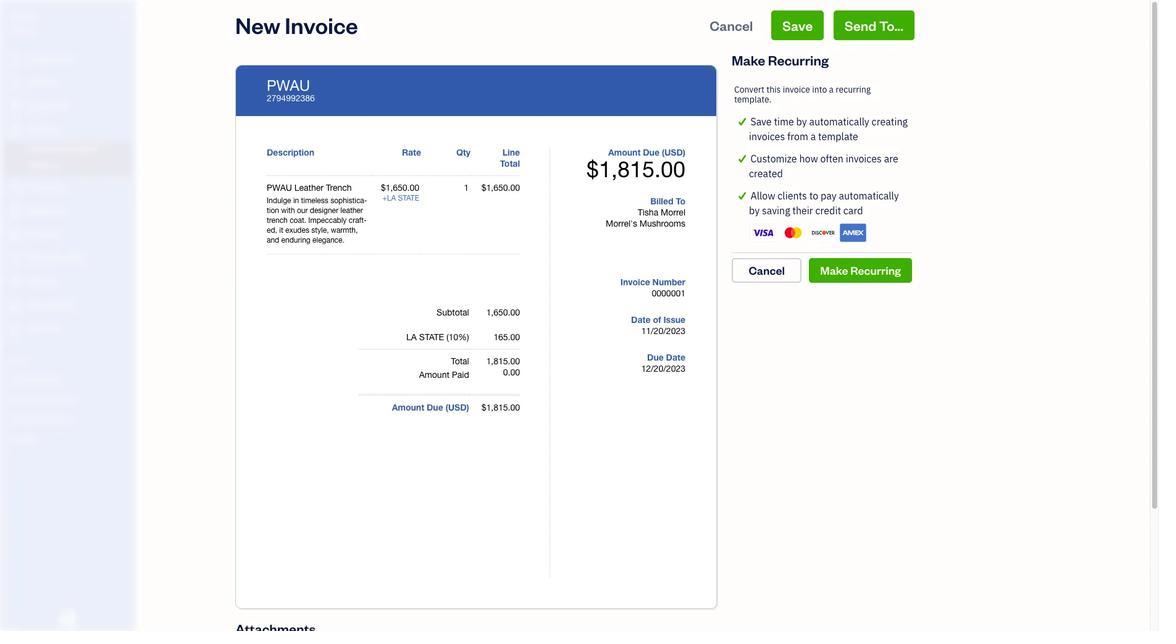 Task type: vqa. For each thing, say whether or not it's contained in the screenshot.
the PWAU to the right
yes



Task type: locate. For each thing, give the bounding box(es) containing it.
0 vertical spatial usd
[[665, 147, 683, 158]]

0 horizontal spatial (
[[446, 402, 448, 413]]

automatically up card
[[840, 190, 900, 202]]

0 horizontal spatial usd
[[448, 402, 467, 413]]

automatically
[[810, 116, 870, 128], [840, 190, 900, 202]]

1 horizontal spatial (
[[662, 147, 665, 158]]

cancel button
[[699, 11, 765, 40], [732, 258, 802, 283]]

0 vertical spatial (
[[662, 147, 665, 158]]

1 vertical spatial due
[[648, 352, 664, 363]]

invoices
[[750, 130, 786, 143], [846, 153, 882, 165]]

) up to
[[683, 147, 686, 158]]

$1,815.00
[[587, 156, 686, 182], [482, 403, 520, 413]]

due inside due date 12/20/2023
[[648, 352, 664, 363]]

items and services image
[[9, 394, 132, 404]]

total down line
[[500, 158, 520, 169]]

to
[[810, 190, 819, 202]]

0 horizontal spatial a
[[811, 130, 816, 143]]

0 vertical spatial pwau
[[10, 11, 38, 23]]

amount inside total amount paid
[[419, 370, 450, 380]]

Item Quantity text field
[[451, 183, 469, 193]]

1 vertical spatial total
[[451, 357, 469, 366]]

billed
[[651, 196, 674, 206]]

allow clients to pay automatically by saving their credit card
[[750, 190, 900, 217]]

1 vertical spatial state
[[419, 332, 444, 342]]

save inside save time by automatically creating invoices from a template
[[751, 116, 772, 128]]

la down item rate (usd) text field
[[387, 194, 396, 203]]

billed to tisha morrel morrel's mushrooms
[[606, 196, 686, 229]]

1 vertical spatial (
[[446, 402, 448, 413]]

convert this invoice into a recurring template. element
[[732, 75, 913, 253]]

make down discover image at the top
[[821, 263, 849, 277]]

0 horizontal spatial invoices
[[750, 130, 786, 143]]

due up 12/20/2023 dropdown button
[[648, 352, 664, 363]]

usd for amount due ( usd )
[[448, 402, 467, 413]]

state
[[398, 194, 420, 203], [419, 332, 444, 342]]

1 vertical spatial a
[[811, 130, 816, 143]]

$1,815.00 down 0.00
[[482, 403, 520, 413]]

) for amount due ( usd ) $1,815.00
[[683, 147, 686, 158]]

their
[[793, 205, 814, 217]]

0 horizontal spatial invoice
[[285, 11, 358, 40]]

0 horizontal spatial la
[[387, 194, 396, 203]]

0 vertical spatial $1,815.00
[[587, 156, 686, 182]]

line total
[[500, 147, 520, 169]]

rate
[[402, 147, 421, 158]]

save
[[783, 17, 813, 34], [751, 116, 772, 128]]

automatically up "template"
[[810, 116, 870, 128]]

) down paid
[[467, 402, 469, 413]]

) inside amount due ( usd ) $1,815.00
[[683, 147, 686, 158]]

pwau owner
[[10, 11, 38, 34]]

invoices down time
[[750, 130, 786, 143]]

settings image
[[9, 434, 132, 444]]

1 horizontal spatial )
[[683, 147, 686, 158]]

issue
[[664, 315, 686, 325]]

by
[[797, 116, 808, 128], [750, 205, 760, 217]]

1 vertical spatial la
[[407, 332, 417, 342]]

1 horizontal spatial invoice
[[621, 277, 651, 287]]

saving
[[763, 205, 791, 217]]

( down total amount paid
[[446, 402, 448, 413]]

recurring down american express icon
[[851, 263, 902, 277]]

total inside total amount paid
[[451, 357, 469, 366]]

save button
[[772, 11, 824, 40]]

0 vertical spatial due
[[643, 147, 660, 158]]

1 vertical spatial by
[[750, 205, 760, 217]]

make recurring
[[732, 51, 829, 69], [821, 263, 902, 277]]

mastercard image
[[780, 224, 807, 242]]

( for amount due ( usd )
[[446, 402, 448, 413]]

0 vertical spatial amount
[[609, 147, 641, 158]]

apps image
[[9, 355, 132, 365]]

save inside button
[[783, 17, 813, 34]]

0 vertical spatial total
[[500, 158, 520, 169]]

2 check image from the top
[[735, 188, 751, 203]]

(
[[662, 147, 665, 158], [446, 402, 448, 413]]

1 vertical spatial make
[[821, 263, 849, 277]]

0 vertical spatial invoices
[[750, 130, 786, 143]]

invoice
[[285, 11, 358, 40], [621, 277, 651, 287]]

save time by automatically creating invoices from a template
[[750, 116, 908, 143]]

1 horizontal spatial la
[[407, 332, 417, 342]]

1 horizontal spatial usd
[[665, 147, 683, 158]]

date
[[632, 315, 651, 325], [667, 352, 686, 363]]

0 vertical spatial )
[[683, 147, 686, 158]]

1 vertical spatial automatically
[[840, 190, 900, 202]]

1 horizontal spatial $1,815.00
[[587, 156, 686, 182]]

1 vertical spatial pwau
[[267, 77, 310, 94]]

usd for amount due ( usd ) $1,815.00
[[665, 147, 683, 158]]

1,650.00
[[487, 308, 520, 318]]

0 vertical spatial automatically
[[810, 116, 870, 128]]

1 vertical spatial date
[[667, 352, 686, 363]]

by down the allow
[[750, 205, 760, 217]]

) for amount due ( usd )
[[467, 402, 469, 413]]

pwau inside main element
[[10, 11, 38, 23]]

0 vertical spatial make
[[732, 51, 766, 69]]

due up the billed
[[643, 147, 660, 158]]

1 check image from the top
[[735, 114, 751, 129]]

report image
[[8, 323, 23, 336]]

la
[[387, 194, 396, 203], [407, 332, 417, 342]]

1 horizontal spatial total
[[500, 158, 520, 169]]

1 horizontal spatial by
[[797, 116, 808, 128]]

usd up to
[[665, 147, 683, 158]]

1 horizontal spatial make
[[821, 263, 849, 277]]

pwau down new invoice
[[267, 77, 310, 94]]

due for amount due ( usd ) $1,815.00
[[643, 147, 660, 158]]

)
[[683, 147, 686, 158], [467, 402, 469, 413]]

how
[[800, 153, 819, 165]]

pwau for pwau owner
[[10, 11, 38, 23]]

date left of
[[632, 315, 651, 325]]

due inside amount due ( usd ) $1,815.00
[[643, 147, 660, 158]]

0 horizontal spatial by
[[750, 205, 760, 217]]

1 vertical spatial invoices
[[846, 153, 882, 165]]

( for amount due ( usd ) $1,815.00
[[662, 147, 665, 158]]

template
[[819, 130, 859, 143]]

1 horizontal spatial a
[[830, 84, 834, 95]]

0 horizontal spatial )
[[467, 402, 469, 413]]

1 vertical spatial )
[[467, 402, 469, 413]]

0 horizontal spatial save
[[751, 116, 772, 128]]

amount inside amount due ( usd ) $1,815.00
[[609, 147, 641, 158]]

client image
[[8, 77, 23, 90]]

( up the billed
[[662, 147, 665, 158]]

recurring inside 'button'
[[851, 263, 902, 277]]

1 vertical spatial make recurring
[[821, 263, 902, 277]]

total up paid
[[451, 357, 469, 366]]

0 vertical spatial by
[[797, 116, 808, 128]]

1 vertical spatial check image
[[735, 188, 751, 203]]

la state (10%)
[[407, 332, 469, 342]]

1 horizontal spatial recurring
[[851, 263, 902, 277]]

(10%)
[[447, 332, 469, 342]]

Line Total (USD) text field
[[481, 183, 520, 193]]

pwau inside pwau 2794992386
[[267, 77, 310, 94]]

date up 12/20/2023 on the bottom
[[667, 352, 686, 363]]

0 vertical spatial a
[[830, 84, 834, 95]]

state down item rate (usd) text field
[[398, 194, 420, 203]]

qty
[[457, 147, 471, 158]]

creating
[[872, 116, 908, 128]]

1 vertical spatial amount
[[419, 370, 450, 380]]

1 horizontal spatial invoices
[[846, 153, 882, 165]]

0 vertical spatial save
[[783, 17, 813, 34]]

cancel for top cancel button
[[710, 17, 753, 34]]

1 vertical spatial cancel
[[749, 263, 785, 277]]

1 vertical spatial $1,815.00
[[482, 403, 520, 413]]

tisha
[[638, 208, 659, 218]]

from
[[788, 130, 809, 143]]

state left (10%) on the bottom left of page
[[419, 332, 444, 342]]

check image for allow clients to pay automatically by saving their credit card
[[735, 188, 751, 203]]

1 vertical spatial invoice
[[621, 277, 651, 287]]

recurring
[[769, 51, 829, 69], [851, 263, 902, 277]]

1 horizontal spatial date
[[667, 352, 686, 363]]

save for save time by automatically creating invoices from a template
[[751, 116, 772, 128]]

1 vertical spatial save
[[751, 116, 772, 128]]

make
[[732, 51, 766, 69], [821, 263, 849, 277]]

1,815.00
[[487, 357, 520, 366]]

to
[[676, 196, 686, 206]]

are
[[885, 153, 899, 165]]

of
[[653, 315, 662, 325]]

make inside 'button'
[[821, 263, 849, 277]]

check image down created
[[735, 188, 751, 203]]

2 vertical spatial due
[[427, 402, 444, 413]]

1 vertical spatial recurring
[[851, 263, 902, 277]]

Enter an Item Description text field
[[267, 196, 368, 245]]

1 horizontal spatial save
[[783, 17, 813, 34]]

money image
[[8, 276, 23, 289]]

2 vertical spatial amount
[[392, 402, 425, 413]]

due
[[643, 147, 660, 158], [648, 352, 664, 363], [427, 402, 444, 413]]

a
[[830, 84, 834, 95], [811, 130, 816, 143]]

pwau
[[10, 11, 38, 23], [267, 77, 310, 94]]

to...
[[880, 17, 904, 34]]

12/20/2023 button
[[612, 363, 696, 374]]

$1,815.00 up the billed
[[587, 156, 686, 182]]

usd down paid
[[448, 402, 467, 413]]

by up from
[[797, 116, 808, 128]]

morrel's
[[606, 219, 638, 229]]

la left (10%) on the bottom left of page
[[407, 332, 417, 342]]

make up convert
[[732, 51, 766, 69]]

usd
[[665, 147, 683, 158], [448, 402, 467, 413]]

allow
[[751, 190, 776, 202]]

0 horizontal spatial recurring
[[769, 51, 829, 69]]

0 vertical spatial make recurring
[[732, 51, 829, 69]]

pwau for pwau 2794992386
[[267, 77, 310, 94]]

Enter an Item Name text field
[[267, 182, 368, 193]]

a right into
[[830, 84, 834, 95]]

a inside convert this invoice into a recurring template.
[[830, 84, 834, 95]]

1 vertical spatial usd
[[448, 402, 467, 413]]

invoice
[[783, 84, 811, 95]]

( inside amount due ( usd ) $1,815.00
[[662, 147, 665, 158]]

0 vertical spatial cancel
[[710, 17, 753, 34]]

Enter an Invoice # text field
[[651, 289, 686, 298]]

amount for amount due ( usd )
[[392, 402, 425, 413]]

0 vertical spatial check image
[[735, 114, 751, 129]]

amount due ( usd )
[[392, 402, 469, 413]]

amount
[[609, 147, 641, 158], [419, 370, 450, 380], [392, 402, 425, 413]]

1 horizontal spatial pwau
[[267, 77, 310, 94]]

due down total amount paid
[[427, 402, 444, 413]]

customize how often invoices are created
[[750, 153, 899, 180]]

recurring up invoice
[[769, 51, 829, 69]]

pwau up "owner"
[[10, 11, 38, 23]]

check image
[[735, 114, 751, 129], [735, 188, 751, 203]]

send
[[845, 17, 877, 34]]

total
[[500, 158, 520, 169], [451, 357, 469, 366]]

0 vertical spatial date
[[632, 315, 651, 325]]

0 horizontal spatial date
[[632, 315, 651, 325]]

0 horizontal spatial pwau
[[10, 11, 38, 23]]

check image down template. in the right top of the page
[[735, 114, 751, 129]]

+
[[383, 194, 387, 203]]

convert this invoice into a recurring template.
[[735, 84, 872, 105]]

invoices left are at the right top
[[846, 153, 882, 165]]

make recurring up this
[[732, 51, 829, 69]]

invoices inside customize how often invoices are created
[[846, 153, 882, 165]]

a right from
[[811, 130, 816, 143]]

into
[[813, 84, 828, 95]]

0 horizontal spatial $1,815.00
[[482, 403, 520, 413]]

12/20/2023
[[642, 364, 686, 374]]

0 horizontal spatial total
[[451, 357, 469, 366]]

usd inside amount due ( usd ) $1,815.00
[[665, 147, 683, 158]]

amount due ( usd ) $1,815.00
[[587, 147, 686, 182]]

make recurring down american express icon
[[821, 263, 902, 277]]

cancel
[[710, 17, 753, 34], [749, 263, 785, 277]]



Task type: describe. For each thing, give the bounding box(es) containing it.
team members image
[[9, 374, 132, 384]]

0.00
[[503, 368, 520, 378]]

due date 12/20/2023
[[642, 352, 686, 374]]

1,815.00 0.00
[[487, 357, 520, 378]]

bank connections image
[[9, 414, 132, 424]]

morrel
[[661, 208, 686, 218]]

Item Rate (USD) text field
[[381, 183, 420, 193]]

recurring
[[836, 84, 872, 95]]

0 vertical spatial cancel button
[[699, 11, 765, 40]]

line
[[503, 147, 520, 158]]

often
[[821, 153, 844, 165]]

credit
[[816, 205, 842, 217]]

date inside due date 12/20/2023
[[667, 352, 686, 363]]

dashboard image
[[8, 54, 23, 66]]

subtotal
[[437, 308, 469, 318]]

this
[[767, 84, 781, 95]]

freshbooks image
[[58, 612, 78, 627]]

automatically inside save time by automatically creating invoices from a template
[[810, 116, 870, 128]]

Issue date in MM/DD/YYYY format text field
[[622, 326, 696, 336]]

0 vertical spatial la
[[387, 194, 396, 203]]

2794992386
[[267, 93, 315, 103]]

check image
[[735, 151, 751, 166]]

check image for save time by automatically creating invoices from a template
[[735, 114, 751, 129]]

by inside save time by automatically creating invoices from a template
[[797, 116, 808, 128]]

invoice number
[[621, 277, 686, 287]]

cancel for bottom cancel button
[[749, 263, 785, 277]]

number
[[653, 277, 686, 287]]

total amount paid
[[419, 357, 469, 380]]

visa image
[[750, 224, 777, 242]]

timer image
[[8, 253, 23, 265]]

due for amount due ( usd )
[[427, 402, 444, 413]]

0 vertical spatial invoice
[[285, 11, 358, 40]]

description
[[267, 147, 315, 158]]

card
[[844, 205, 864, 217]]

template.
[[735, 94, 772, 105]]

mushrooms
[[640, 219, 686, 229]]

new
[[235, 11, 281, 40]]

convert
[[735, 84, 765, 95]]

discover image
[[811, 224, 837, 242]]

send to...
[[845, 17, 904, 34]]

pay
[[821, 190, 837, 202]]

american express image
[[841, 224, 867, 242]]

make recurring button
[[810, 258, 913, 283]]

invoice image
[[8, 124, 23, 137]]

time
[[775, 116, 795, 128]]

send to... button
[[834, 11, 915, 40]]

customize
[[751, 153, 798, 165]]

by inside allow clients to pay automatically by saving their credit card
[[750, 205, 760, 217]]

a inside save time by automatically creating invoices from a template
[[811, 130, 816, 143]]

0 vertical spatial state
[[398, 194, 420, 203]]

clients
[[778, 190, 808, 202]]

make recurring inside 'button'
[[821, 263, 902, 277]]

save for save
[[783, 17, 813, 34]]

main element
[[0, 0, 167, 632]]

expense image
[[8, 206, 23, 218]]

165.00
[[494, 332, 520, 342]]

new invoice
[[235, 11, 358, 40]]

created
[[750, 167, 783, 180]]

project image
[[8, 229, 23, 242]]

owner
[[10, 25, 33, 34]]

automatically inside allow clients to pay automatically by saving their credit card
[[840, 190, 900, 202]]

chart image
[[8, 300, 23, 312]]

1 vertical spatial cancel button
[[732, 258, 802, 283]]

+ la state
[[383, 194, 420, 203]]

date of issue
[[632, 315, 686, 325]]

0 horizontal spatial make
[[732, 51, 766, 69]]

0 vertical spatial recurring
[[769, 51, 829, 69]]

invoices inside save time by automatically creating invoices from a template
[[750, 130, 786, 143]]

payment image
[[8, 182, 23, 195]]

pwau 2794992386
[[267, 77, 315, 103]]

estimate image
[[8, 101, 23, 113]]

paid
[[452, 370, 469, 380]]

amount for amount due ( usd ) $1,815.00
[[609, 147, 641, 158]]



